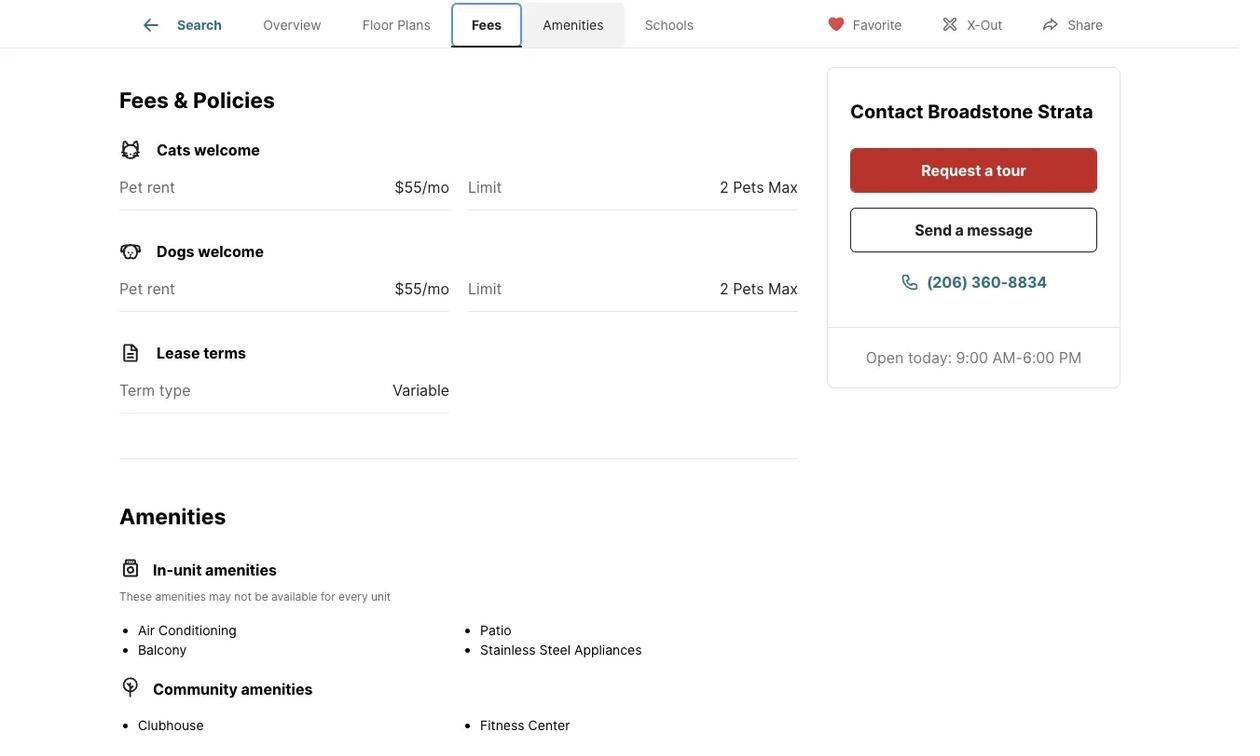 Task type: describe. For each thing, give the bounding box(es) containing it.
request
[[921, 161, 981, 180]]

message
[[967, 221, 1033, 240]]

x-out button
[[925, 4, 1018, 42]]

2 for dogs welcome
[[720, 279, 729, 298]]

360-
[[971, 273, 1008, 292]]

in-unit amenities
[[153, 561, 277, 579]]

search link
[[140, 14, 222, 36]]

share button
[[1026, 4, 1119, 42]]

these amenities may not be available for every unit
[[119, 590, 391, 604]]

a for send
[[955, 221, 964, 240]]

balcony
[[138, 642, 187, 658]]

air
[[138, 622, 155, 638]]

community
[[153, 680, 238, 699]]

schools
[[645, 17, 694, 33]]

8834
[[1008, 273, 1047, 292]]

floor plans tab
[[342, 3, 451, 48]]

community amenities
[[153, 680, 313, 699]]

(206) 360-8834 button
[[850, 260, 1097, 305]]

may
[[209, 590, 231, 604]]

$55/mo for cats welcome
[[395, 178, 449, 196]]

contact
[[850, 101, 924, 123]]

welcome for dogs welcome
[[198, 242, 264, 261]]

variable
[[393, 381, 449, 400]]

request a tour button
[[850, 148, 1097, 193]]

floor plans
[[362, 17, 431, 33]]

today:
[[908, 349, 952, 367]]

plans
[[397, 17, 431, 33]]

conditioning
[[158, 622, 237, 638]]

0 vertical spatial amenities
[[205, 561, 277, 579]]

pet for cats welcome
[[119, 178, 143, 196]]

fees for fees & policies
[[119, 88, 169, 114]]

amenities tab
[[522, 3, 624, 48]]

in-
[[153, 561, 173, 579]]

max for dogs welcome
[[768, 279, 798, 298]]

welcome for cats welcome
[[194, 141, 260, 159]]

am-
[[992, 349, 1023, 367]]

term
[[119, 381, 155, 400]]

dogs
[[157, 242, 194, 261]]

fees & policies
[[119, 88, 275, 114]]

pet rent for cats welcome
[[119, 178, 175, 196]]

available
[[271, 590, 318, 604]]

contact broadstone strata
[[850, 101, 1093, 123]]

(206)
[[927, 273, 968, 292]]

amenities for community
[[241, 680, 313, 699]]

9:00
[[956, 349, 988, 367]]



Task type: locate. For each thing, give the bounding box(es) containing it.
2 max from the top
[[768, 279, 798, 298]]

0 vertical spatial a
[[984, 161, 993, 180]]

limit for dogs welcome
[[468, 279, 502, 298]]

1 vertical spatial unit
[[371, 590, 391, 604]]

2 pets max for cats welcome
[[720, 178, 798, 196]]

max
[[768, 178, 798, 196], [768, 279, 798, 298]]

a
[[984, 161, 993, 180], [955, 221, 964, 240]]

2 $55/mo from the top
[[395, 279, 449, 298]]

favorite button
[[811, 4, 918, 42]]

lease
[[157, 344, 200, 362]]

1 horizontal spatial unit
[[371, 590, 391, 604]]

air conditioning balcony
[[138, 622, 237, 658]]

pm
[[1059, 349, 1082, 367]]

2 2 pets max from the top
[[720, 279, 798, 298]]

1 vertical spatial welcome
[[198, 242, 264, 261]]

2 for cats welcome
[[720, 178, 729, 196]]

0 horizontal spatial a
[[955, 221, 964, 240]]

rent down "cats"
[[147, 178, 175, 196]]

strata
[[1038, 101, 1093, 123]]

1 vertical spatial 2 pets max
[[720, 279, 798, 298]]

amenities right fees tab
[[543, 17, 604, 33]]

send a message
[[915, 221, 1033, 240]]

0 horizontal spatial unit
[[173, 561, 202, 579]]

1 2 from the top
[[720, 178, 729, 196]]

send a message button
[[850, 208, 1097, 253]]

patio
[[480, 622, 511, 638]]

fees inside tab
[[472, 17, 502, 33]]

1 horizontal spatial amenities
[[543, 17, 604, 33]]

overview tab
[[243, 3, 342, 48]]

patio stainless steel appliances
[[480, 622, 642, 658]]

1 limit from the top
[[468, 178, 502, 196]]

lease terms
[[157, 344, 246, 362]]

every
[[338, 590, 368, 604]]

1 vertical spatial fees
[[119, 88, 169, 114]]

welcome right dogs at the left top of page
[[198, 242, 264, 261]]

welcome
[[194, 141, 260, 159], [198, 242, 264, 261]]

2 pet from the top
[[119, 279, 143, 298]]

send
[[915, 221, 952, 240]]

a for request
[[984, 161, 993, 180]]

2 pets max for dogs welcome
[[720, 279, 798, 298]]

terms
[[203, 344, 246, 362]]

pets
[[733, 178, 764, 196], [733, 279, 764, 298]]

amenities up not
[[205, 561, 277, 579]]

unit
[[173, 561, 202, 579], [371, 590, 391, 604]]

1 vertical spatial max
[[768, 279, 798, 298]]

broadstone
[[928, 101, 1033, 123]]

tab list containing search
[[119, 0, 729, 48]]

appliances
[[574, 642, 642, 658]]

0 vertical spatial amenities
[[543, 17, 604, 33]]

unit right every
[[371, 590, 391, 604]]

limit
[[468, 178, 502, 196], [468, 279, 502, 298]]

fees right plans
[[472, 17, 502, 33]]

limit for cats welcome
[[468, 178, 502, 196]]

2 pets max
[[720, 178, 798, 196], [720, 279, 798, 298]]

0 vertical spatial rent
[[147, 178, 175, 196]]

(206) 360-8834
[[927, 273, 1047, 292]]

amenities inside 'tab'
[[543, 17, 604, 33]]

(206) 360-8834 link
[[850, 260, 1097, 305]]

1 vertical spatial 2
[[720, 279, 729, 298]]

0 vertical spatial max
[[768, 178, 798, 196]]

share
[[1068, 16, 1103, 32]]

1 vertical spatial rent
[[147, 279, 175, 298]]

pet rent down dogs at the left top of page
[[119, 279, 175, 298]]

schools tab
[[624, 3, 714, 48]]

for
[[321, 590, 335, 604]]

welcome down policies
[[194, 141, 260, 159]]

1 vertical spatial amenities
[[119, 504, 226, 530]]

pet for dogs welcome
[[119, 279, 143, 298]]

2 vertical spatial amenities
[[241, 680, 313, 699]]

2 pets from the top
[[733, 279, 764, 298]]

$55/mo
[[395, 178, 449, 196], [395, 279, 449, 298]]

cats welcome
[[157, 141, 260, 159]]

fees
[[472, 17, 502, 33], [119, 88, 169, 114]]

a right the send
[[955, 221, 964, 240]]

type
[[159, 381, 191, 400]]

tab list
[[119, 0, 729, 48]]

pet rent down "cats"
[[119, 178, 175, 196]]

2
[[720, 178, 729, 196], [720, 279, 729, 298]]

amenities for these
[[155, 590, 206, 604]]

1 $55/mo from the top
[[395, 178, 449, 196]]

1 pets from the top
[[733, 178, 764, 196]]

a left tour
[[984, 161, 993, 180]]

tour
[[996, 161, 1026, 180]]

rent for dogs welcome
[[147, 279, 175, 298]]

fees tab
[[451, 3, 522, 48]]

2 rent from the top
[[147, 279, 175, 298]]

cats
[[157, 141, 191, 159]]

stainless
[[480, 642, 536, 658]]

0 vertical spatial pet
[[119, 178, 143, 196]]

pet rent
[[119, 178, 175, 196], [119, 279, 175, 298]]

1 vertical spatial a
[[955, 221, 964, 240]]

6:00
[[1023, 349, 1055, 367]]

1 horizontal spatial a
[[984, 161, 993, 180]]

0 horizontal spatial amenities
[[119, 504, 226, 530]]

pet
[[119, 178, 143, 196], [119, 279, 143, 298]]

amenities right community
[[241, 680, 313, 699]]

2 pet rent from the top
[[119, 279, 175, 298]]

0 horizontal spatial fees
[[119, 88, 169, 114]]

1 vertical spatial amenities
[[155, 590, 206, 604]]

2 2 from the top
[[720, 279, 729, 298]]

policies
[[193, 88, 275, 114]]

1 vertical spatial $55/mo
[[395, 279, 449, 298]]

open
[[866, 349, 904, 367]]

1 vertical spatial pets
[[733, 279, 764, 298]]

1 vertical spatial pet rent
[[119, 279, 175, 298]]

request a tour
[[921, 161, 1026, 180]]

floor
[[362, 17, 394, 33]]

pet rent for dogs welcome
[[119, 279, 175, 298]]

out
[[980, 16, 1002, 32]]

be
[[255, 590, 268, 604]]

0 vertical spatial 2
[[720, 178, 729, 196]]

$55/mo for dogs welcome
[[395, 279, 449, 298]]

0 vertical spatial pets
[[733, 178, 764, 196]]

1 max from the top
[[768, 178, 798, 196]]

&
[[174, 88, 188, 114]]

1 horizontal spatial fees
[[472, 17, 502, 33]]

max for cats welcome
[[768, 178, 798, 196]]

search
[[177, 17, 222, 33]]

fees for fees
[[472, 17, 502, 33]]

1 pet from the top
[[119, 178, 143, 196]]

amenities up in-
[[119, 504, 226, 530]]

amenities
[[543, 17, 604, 33], [119, 504, 226, 530]]

rent for cats welcome
[[147, 178, 175, 196]]

overview
[[263, 17, 321, 33]]

0 vertical spatial unit
[[173, 561, 202, 579]]

these
[[119, 590, 152, 604]]

0 vertical spatial 2 pets max
[[720, 178, 798, 196]]

fees left &
[[119, 88, 169, 114]]

0 vertical spatial limit
[[468, 178, 502, 196]]

1 rent from the top
[[147, 178, 175, 196]]

not
[[234, 590, 252, 604]]

x-
[[967, 16, 980, 32]]

1 2 pets max from the top
[[720, 178, 798, 196]]

0 vertical spatial fees
[[472, 17, 502, 33]]

amenities down in-
[[155, 590, 206, 604]]

unit up conditioning
[[173, 561, 202, 579]]

pets for cats welcome
[[733, 178, 764, 196]]

0 vertical spatial pet rent
[[119, 178, 175, 196]]

open today: 9:00 am-6:00 pm
[[866, 349, 1082, 367]]

2 limit from the top
[[468, 279, 502, 298]]

dogs welcome
[[157, 242, 264, 261]]

0 vertical spatial $55/mo
[[395, 178, 449, 196]]

pets for dogs welcome
[[733, 279, 764, 298]]

favorite
[[853, 16, 902, 32]]

1 vertical spatial limit
[[468, 279, 502, 298]]

steel
[[539, 642, 571, 658]]

x-out
[[967, 16, 1002, 32]]

0 vertical spatial welcome
[[194, 141, 260, 159]]

amenities
[[205, 561, 277, 579], [155, 590, 206, 604], [241, 680, 313, 699]]

rent
[[147, 178, 175, 196], [147, 279, 175, 298]]

1 pet rent from the top
[[119, 178, 175, 196]]

1 vertical spatial pet
[[119, 279, 143, 298]]

rent down dogs at the left top of page
[[147, 279, 175, 298]]

term type
[[119, 381, 191, 400]]



Task type: vqa. For each thing, say whether or not it's contained in the screenshot.
limit for Cats welcome
yes



